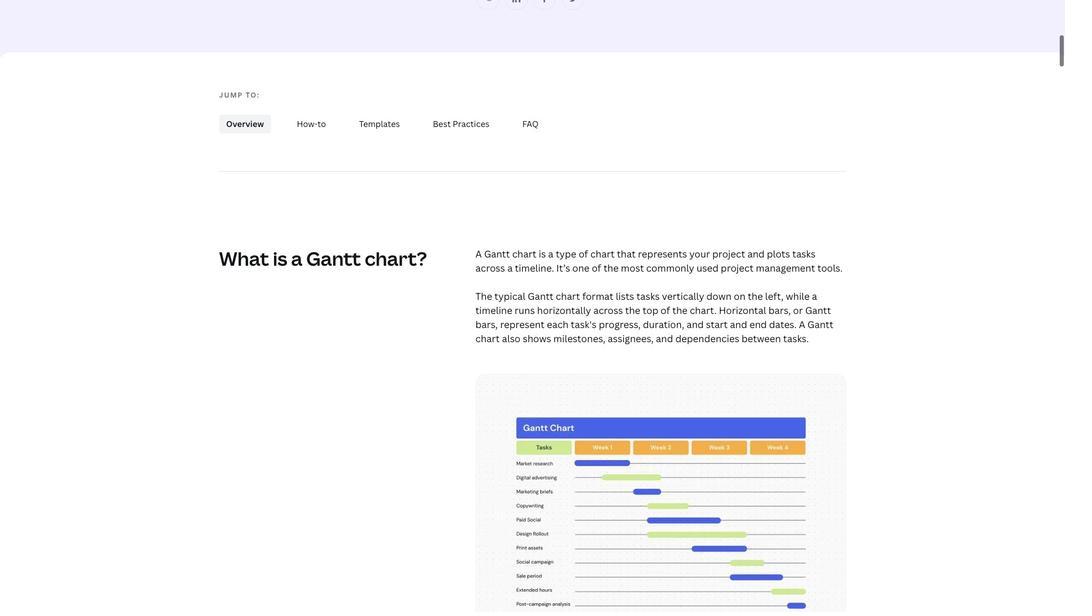 Task type: describe. For each thing, give the bounding box(es) containing it.
how-to
[[297, 115, 326, 127]]

example of a gantt chart with a bright color scheme image
[[476, 372, 846, 613]]

and inside a gantt chart is a type of chart that represents your project and plots tasks across a timeline. it's one of the most commonly used project management tools.
[[748, 245, 765, 258]]

runs
[[515, 302, 535, 314]]

how-to button
[[285, 107, 338, 136]]

task's
[[571, 316, 597, 329]]

on
[[734, 287, 746, 300]]

a inside the typical gantt chart format lists tasks vertically down on the left, while a timeline runs horizontally across the top of the chart. horizontal bars, or gantt bars, represent each task's progress, duration, and start and end dates. a gantt chart also shows milestones, assignees, and dependencies between tasks.
[[799, 316, 806, 329]]

and down chart.
[[687, 316, 704, 329]]

a gantt chart is a type of chart that represents your project and plots tasks across a timeline. it's one of the most commonly used project management tools.
[[476, 245, 843, 272]]

across inside a gantt chart is a type of chart that represents your project and plots tasks across a timeline. it's one of the most commonly used project management tools.
[[476, 259, 505, 272]]

how-
[[297, 115, 318, 127]]

the typical gantt chart format lists tasks vertically down on the left, while a timeline runs horizontally across the top of the chart. horizontal bars, or gantt bars, represent each task's progress, duration, and start and end dates. a gantt chart also shows milestones, assignees, and dependencies between tasks.
[[476, 287, 834, 343]]

best practices
[[433, 115, 490, 127]]

typical
[[495, 287, 526, 300]]

best
[[433, 115, 451, 127]]

start
[[706, 316, 728, 329]]

jump to:
[[219, 87, 260, 97]]

commonly
[[647, 259, 695, 272]]

it's
[[557, 259, 570, 272]]

that
[[617, 245, 636, 258]]

templates button
[[347, 107, 412, 136]]

end
[[750, 316, 767, 329]]

overview link
[[219, 112, 271, 131]]

across inside the typical gantt chart format lists tasks vertically down on the left, while a timeline runs horizontally across the top of the chart. horizontal bars, or gantt bars, represent each task's progress, duration, and start and end dates. a gantt chart also shows milestones, assignees, and dependencies between tasks.
[[594, 302, 623, 314]]

best practices link
[[426, 112, 497, 131]]

the down lists
[[626, 302, 641, 314]]

how-to link
[[290, 112, 333, 131]]

faq link
[[516, 112, 546, 131]]

tasks.
[[784, 330, 809, 343]]

your
[[690, 245, 711, 258]]

the right on
[[748, 287, 763, 300]]

tasks inside a gantt chart is a type of chart that represents your project and plots tasks across a timeline. it's one of the most commonly used project management tools.
[[793, 245, 816, 258]]

0 vertical spatial project
[[713, 245, 746, 258]]

vertically
[[662, 287, 705, 300]]

format
[[583, 287, 614, 300]]

1 horizontal spatial bars,
[[769, 302, 791, 314]]

between
[[742, 330, 782, 343]]

timeline
[[476, 302, 513, 314]]

overview
[[226, 115, 264, 127]]

chart left also
[[476, 330, 500, 343]]

used
[[697, 259, 719, 272]]

plots
[[767, 245, 791, 258]]

top
[[643, 302, 659, 314]]

templates
[[359, 115, 400, 127]]

tools.
[[818, 259, 843, 272]]

is inside a gantt chart is a type of chart that represents your project and plots tasks across a timeline. it's one of the most commonly used project management tools.
[[539, 245, 546, 258]]

of for type
[[592, 259, 602, 272]]

lists
[[616, 287, 635, 300]]

overview button
[[215, 107, 276, 136]]

a inside the typical gantt chart format lists tasks vertically down on the left, while a timeline runs horizontally across the top of the chart. horizontal bars, or gantt bars, represent each task's progress, duration, and start and end dates. a gantt chart also shows milestones, assignees, and dependencies between tasks.
[[812, 287, 818, 300]]

to
[[318, 115, 326, 127]]

faq button
[[511, 107, 551, 136]]

progress,
[[599, 316, 641, 329]]



Task type: locate. For each thing, give the bounding box(es) containing it.
project up on
[[721, 259, 754, 272]]

tasks
[[793, 245, 816, 258], [637, 287, 660, 300]]

bars, up dates.
[[769, 302, 791, 314]]

0 horizontal spatial is
[[273, 243, 288, 269]]

or
[[794, 302, 803, 314]]

dependencies
[[676, 330, 740, 343]]

horizontal
[[719, 302, 767, 314]]

across down 'format' at the top right of page
[[594, 302, 623, 314]]

down
[[707, 287, 732, 300]]

and
[[748, 245, 765, 258], [687, 316, 704, 329], [731, 316, 748, 329], [656, 330, 674, 343]]

0 horizontal spatial of
[[579, 245, 589, 258]]

the down that
[[604, 259, 619, 272]]

1 horizontal spatial is
[[539, 245, 546, 258]]

shows
[[523, 330, 552, 343]]

chart up horizontally
[[556, 287, 580, 300]]

0 vertical spatial of
[[579, 245, 589, 258]]

across
[[476, 259, 505, 272], [594, 302, 623, 314]]

tasks up top at the right of the page
[[637, 287, 660, 300]]

project up used
[[713, 245, 746, 258]]

represents
[[638, 245, 688, 258]]

and down duration,
[[656, 330, 674, 343]]

gantt inside a gantt chart is a type of chart that represents your project and plots tasks across a timeline. it's one of the most commonly used project management tools.
[[484, 245, 510, 258]]

a up 'the'
[[476, 245, 482, 258]]

0 vertical spatial tasks
[[793, 245, 816, 258]]

milestones,
[[554, 330, 606, 343]]

jump
[[219, 87, 243, 97]]

2 vertical spatial of
[[661, 302, 671, 314]]

is up the timeline.
[[539, 245, 546, 258]]

of for lists
[[661, 302, 671, 314]]

one
[[573, 259, 590, 272]]

the down vertically
[[673, 302, 688, 314]]

a left type
[[549, 245, 554, 258]]

0 vertical spatial bars,
[[769, 302, 791, 314]]

0 horizontal spatial a
[[476, 245, 482, 258]]

of up one
[[579, 245, 589, 258]]

a inside a gantt chart is a type of chart that represents your project and plots tasks across a timeline. it's one of the most commonly used project management tools.
[[476, 245, 482, 258]]

templates link
[[352, 112, 407, 131]]

a
[[476, 245, 482, 258], [799, 316, 806, 329]]

0 horizontal spatial bars,
[[476, 316, 498, 329]]

of
[[579, 245, 589, 258], [592, 259, 602, 272], [661, 302, 671, 314]]

a left the timeline.
[[508, 259, 513, 272]]

project
[[713, 245, 746, 258], [721, 259, 754, 272]]

a down or
[[799, 316, 806, 329]]

2 horizontal spatial of
[[661, 302, 671, 314]]

and down the horizontal
[[731, 316, 748, 329]]

0 horizontal spatial across
[[476, 259, 505, 272]]

best practices button
[[421, 107, 502, 136]]

bars, down timeline
[[476, 316, 498, 329]]

type
[[556, 245, 577, 258]]

tasks up management
[[793, 245, 816, 258]]

1 horizontal spatial tasks
[[793, 245, 816, 258]]

faq
[[523, 115, 539, 127]]

most
[[621, 259, 644, 272]]

while
[[786, 287, 810, 300]]

the inside a gantt chart is a type of chart that represents your project and plots tasks across a timeline. it's one of the most commonly used project management tools.
[[604, 259, 619, 272]]

1 vertical spatial bars,
[[476, 316, 498, 329]]

a
[[291, 243, 303, 269], [549, 245, 554, 258], [508, 259, 513, 272], [812, 287, 818, 300]]

dates.
[[770, 316, 797, 329]]

also
[[502, 330, 521, 343]]

of right one
[[592, 259, 602, 272]]

and left plots
[[748, 245, 765, 258]]

chart?
[[365, 243, 427, 269]]

1 vertical spatial a
[[799, 316, 806, 329]]

assignees,
[[608, 330, 654, 343]]

across up 'the'
[[476, 259, 505, 272]]

bars,
[[769, 302, 791, 314], [476, 316, 498, 329]]

0 vertical spatial a
[[476, 245, 482, 258]]

timeline.
[[515, 259, 554, 272]]

1 horizontal spatial of
[[592, 259, 602, 272]]

what
[[219, 243, 269, 269]]

the
[[604, 259, 619, 272], [748, 287, 763, 300], [626, 302, 641, 314], [673, 302, 688, 314]]

chart up the timeline.
[[513, 245, 537, 258]]

of inside the typical gantt chart format lists tasks vertically down on the left, while a timeline runs horizontally across the top of the chart. horizontal bars, or gantt bars, represent each task's progress, duration, and start and end dates. a gantt chart also shows milestones, assignees, and dependencies between tasks.
[[661, 302, 671, 314]]

is
[[273, 243, 288, 269], [539, 245, 546, 258]]

0 horizontal spatial tasks
[[637, 287, 660, 300]]

the
[[476, 287, 493, 300]]

of up duration,
[[661, 302, 671, 314]]

gantt
[[306, 243, 361, 269], [484, 245, 510, 258], [528, 287, 554, 300], [806, 302, 832, 314], [808, 316, 834, 329]]

chart left that
[[591, 245, 615, 258]]

tasks inside the typical gantt chart format lists tasks vertically down on the left, while a timeline runs horizontally across the top of the chart. horizontal bars, or gantt bars, represent each task's progress, duration, and start and end dates. a gantt chart also shows milestones, assignees, and dependencies between tasks.
[[637, 287, 660, 300]]

1 horizontal spatial a
[[799, 316, 806, 329]]

a right while
[[812, 287, 818, 300]]

represent
[[500, 316, 545, 329]]

a right the what
[[291, 243, 303, 269]]

chart.
[[690, 302, 717, 314]]

1 vertical spatial of
[[592, 259, 602, 272]]

chart
[[513, 245, 537, 258], [591, 245, 615, 258], [556, 287, 580, 300], [476, 330, 500, 343]]

each
[[547, 316, 569, 329]]

1 vertical spatial across
[[594, 302, 623, 314]]

1 horizontal spatial across
[[594, 302, 623, 314]]

to:
[[246, 87, 260, 97]]

duration,
[[643, 316, 685, 329]]

what is a gantt chart?
[[219, 243, 427, 269]]

practices
[[453, 115, 490, 127]]

is right the what
[[273, 243, 288, 269]]

management
[[756, 259, 816, 272]]

1 vertical spatial project
[[721, 259, 754, 272]]

0 vertical spatial across
[[476, 259, 505, 272]]

left,
[[766, 287, 784, 300]]

horizontally
[[538, 302, 591, 314]]

1 vertical spatial tasks
[[637, 287, 660, 300]]



Task type: vqa. For each thing, say whether or not it's contained in the screenshot.
All projects All
no



